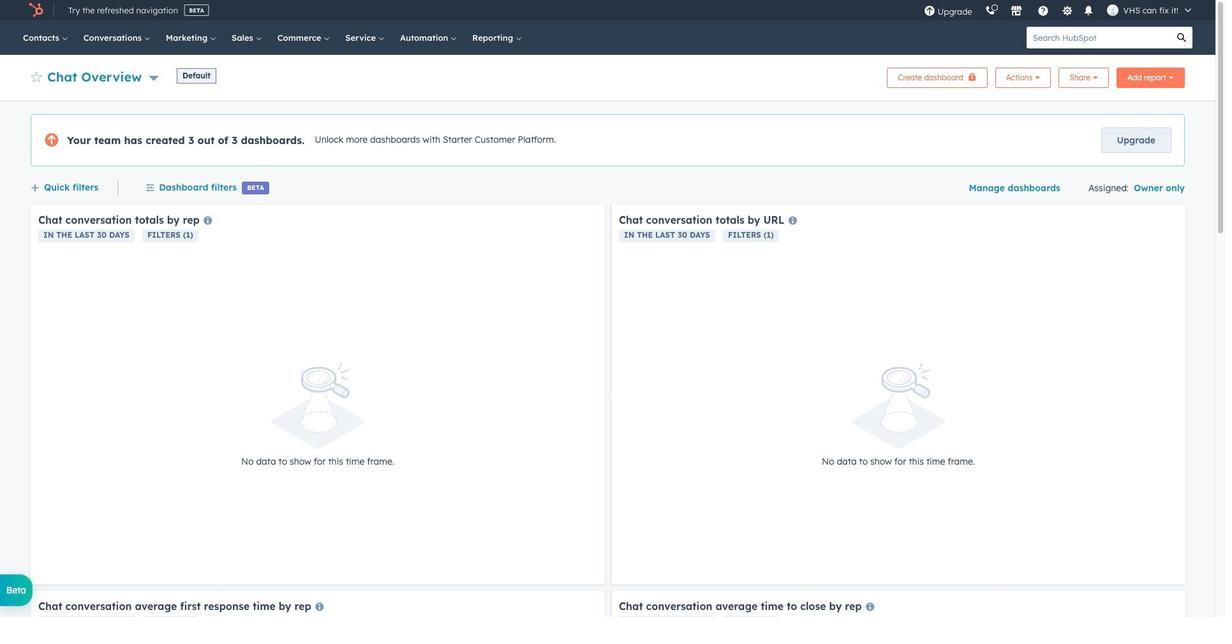 Task type: locate. For each thing, give the bounding box(es) containing it.
Search HubSpot search field
[[1027, 27, 1171, 48]]

banner
[[31, 64, 1185, 88]]

jer mill image
[[1107, 4, 1118, 16]]

menu
[[917, 0, 1200, 20]]

chat conversation totals by url element
[[611, 205, 1186, 585]]

chat conversation average time to close by rep element
[[611, 592, 1186, 618]]



Task type: vqa. For each thing, say whether or not it's contained in the screenshot.
THE CHAT CONVERSATION AVERAGE FIRST RESPONSE TIME BY REP element
yes



Task type: describe. For each thing, give the bounding box(es) containing it.
chat conversation average first response time by rep element
[[31, 592, 605, 618]]

marketplaces image
[[1011, 6, 1022, 17]]

chat conversation totals by rep element
[[31, 205, 605, 585]]



